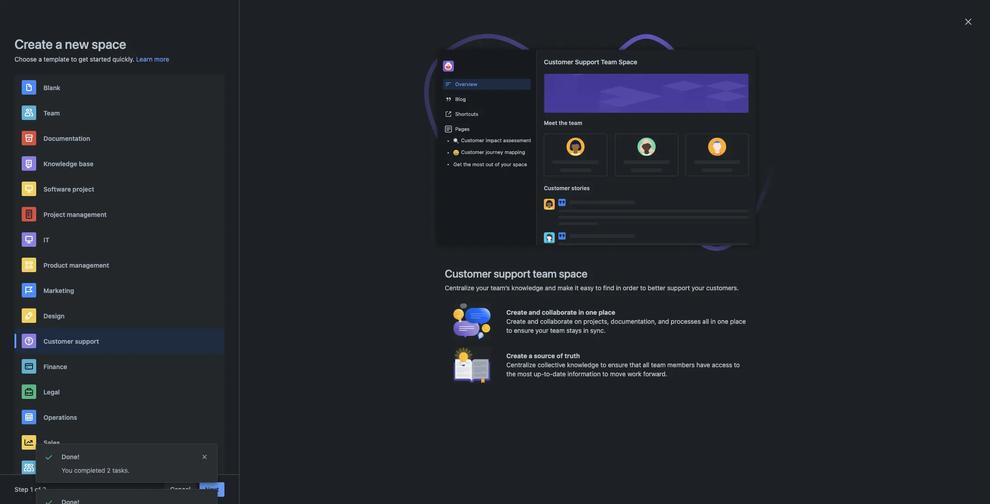 Task type: vqa. For each thing, say whether or not it's contained in the screenshot.
on
yes



Task type: locate. For each thing, give the bounding box(es) containing it.
1 horizontal spatial that
[[630, 361, 642, 369]]

knowledge
[[512, 284, 544, 292], [568, 361, 599, 369]]

0 horizontal spatial ensure
[[514, 327, 534, 334]]

support for customer support
[[75, 337, 99, 345]]

good
[[338, 175, 353, 182], [546, 195, 560, 202]]

starred group
[[169, 40, 278, 121]]

1 vertical spatial ensure
[[608, 361, 628, 369]]

greg robinson link
[[169, 150, 278, 167]]

most left up- on the bottom right of page
[[518, 370, 532, 378]]

8 getting started in confluence from the top
[[597, 319, 683, 327]]

apps banner
[[0, 0, 991, 25]]

3 confluence from the top
[[650, 169, 683, 177]]

0 horizontal spatial team
[[43, 109, 60, 117]]

1 horizontal spatial on
[[575, 317, 582, 325]]

a right choose
[[38, 55, 42, 63]]

completed
[[74, 466, 105, 474]]

0 vertical spatial most
[[473, 161, 485, 167]]

1 vertical spatial on
[[575, 317, 582, 325]]

1 horizontal spatial comments
[[390, 175, 421, 182]]

most left out
[[473, 161, 485, 167]]

getting for at the top of the page, so teammates can see your progress at a glance.
[[597, 118, 618, 125]]

0 horizontal spatial for
[[340, 277, 348, 285]]

1 vertical spatial alert
[[36, 490, 217, 504]]

meet the team
[[544, 120, 583, 126]]

blank button
[[14, 75, 225, 100]]

getting started in confluence link for for a shareable link to your page or post.
[[597, 278, 683, 285]]

9 confluence from the top
[[650, 340, 683, 348]]

source
[[534, 352, 555, 360]]

5 getting started in confluence from the top
[[597, 226, 683, 234]]

0 vertical spatial success image
[[43, 451, 54, 462]]

0 vertical spatial management
[[67, 210, 107, 218]]

0 vertical spatial information
[[473, 246, 509, 254]]

that left apply in the top left of the page
[[345, 206, 356, 213]]

or up phrase. on the top
[[492, 164, 498, 172]]

3 getting started in confluence link from the top
[[597, 169, 683, 177]]

of up word
[[457, 164, 463, 172]]

1 vertical spatial support
[[668, 284, 691, 292]]

1 vertical spatial most
[[518, 370, 532, 378]]

1 alert from the top
[[36, 444, 217, 482]]

started for leave an inline comment when viewing a page or in the editor.'s page title icon
[[620, 226, 641, 234]]

to
[[71, 55, 77, 63], [443, 143, 449, 151], [388, 164, 394, 172], [375, 206, 381, 213], [404, 246, 411, 254], [400, 277, 406, 285], [596, 284, 602, 292], [641, 284, 647, 292], [507, 327, 513, 334], [601, 361, 607, 369], [735, 361, 740, 369], [603, 370, 609, 378]]

choose
[[14, 55, 37, 63]]

team left the space
[[601, 58, 618, 66]]

content
[[416, 195, 439, 202], [394, 206, 416, 213]]

0 vertical spatial support
[[494, 267, 531, 280]]

customer
[[544, 58, 574, 66], [461, 137, 485, 143], [461, 149, 485, 155], [544, 185, 570, 192], [445, 267, 492, 280], [43, 337, 73, 345]]

1 vertical spatial knowledge
[[568, 361, 599, 369]]

1 vertical spatial when
[[390, 226, 407, 233]]

4 page title icon image from the top
[[585, 201, 592, 208]]

support right better
[[668, 284, 691, 292]]

getting started in confluence link for at the top of the page, so teammates can see your progress at a glance.
[[597, 118, 683, 125]]

ensure
[[514, 327, 534, 334], [608, 361, 628, 369]]

getting for added below the content of the page or post you are viewing; good for comments that apply to the content as a whole.
[[597, 200, 618, 208]]

0 vertical spatial content
[[416, 195, 439, 202]]

access
[[712, 361, 733, 369]]

ensure inside create and collaborate in one place create and collaborate on projects, documentation, and processes all in one place to ensure your team stays in sync.
[[514, 327, 534, 334]]

stays
[[567, 327, 582, 334]]

getting for leave an inline comment when viewing a page or in the editor.
[[597, 226, 618, 234]]

more
[[154, 55, 169, 63]]

space
[[92, 36, 126, 52], [513, 161, 527, 167], [213, 171, 231, 178], [533, 246, 552, 254], [559, 267, 588, 280]]

customer up finance
[[43, 337, 73, 345]]

1 horizontal spatial viewing;
[[520, 195, 544, 202]]

0 vertical spatial are
[[526, 164, 536, 172]]

0 vertical spatial team
[[601, 58, 618, 66]]

6 page title icon image from the top
[[585, 253, 592, 260]]

customer stories
[[544, 185, 590, 192]]

0 vertical spatial good
[[338, 175, 353, 182]]

customer support team space
[[544, 58, 638, 66]]

the
[[379, 112, 389, 120], [411, 112, 421, 120], [559, 120, 568, 126], [411, 143, 421, 151], [464, 161, 471, 167], [465, 164, 474, 172], [405, 195, 415, 202], [448, 195, 457, 202], [383, 206, 392, 213], [471, 226, 481, 233], [507, 370, 516, 378]]

started inside create a new space choose a template to get started quickly. learn more
[[90, 55, 111, 63]]

page title icon image for at the top of the page, so teammates can see your progress at a glance.
[[585, 119, 592, 126]]

:grinning: image
[[454, 150, 459, 155], [454, 150, 459, 155]]

of inside added to a highlighted section of the page or post you are editing or viewing; good for targeted comments on a specific word or phrase.
[[457, 164, 463, 172]]

or right word
[[477, 175, 483, 182]]

the left up- on the bottom right of page
[[507, 370, 516, 378]]

1 vertical spatial centralize
[[507, 361, 536, 369]]

see
[[499, 112, 510, 120]]

1 vertical spatial good
[[546, 195, 560, 202]]

6 getting started in confluence from the top
[[597, 252, 683, 259]]

success image for second alert from the top
[[43, 497, 54, 504]]

place down the customers.
[[731, 317, 746, 325]]

getting started in confluence link for panel element to highlight important information in your space overview.
[[597, 252, 683, 259]]

are down get the most out of your space
[[509, 195, 518, 202]]

0 horizontal spatial at
[[372, 112, 378, 120]]

in inside the panel element to highlight important information in your space overview.
[[511, 246, 517, 254]]

0 horizontal spatial one
[[586, 308, 597, 316]]

page inside added to a highlighted section of the page or post you are editing or viewing; good for targeted comments on a specific word or phrase.
[[476, 164, 490, 172]]

1 horizontal spatial information
[[568, 370, 601, 378]]

1 horizontal spatial centralize
[[507, 361, 536, 369]]

0 horizontal spatial that
[[345, 206, 356, 213]]

page title icon image for for a shareable link to your page or post.
[[585, 279, 592, 286]]

design button
[[14, 303, 225, 328]]

1 horizontal spatial team
[[601, 58, 618, 66]]

in inside customer support team space centralize your team's knowledge and make it easy to find in order to better support your customers.
[[616, 284, 622, 292]]

0 horizontal spatial centralize
[[445, 284, 475, 292]]

good down customer stories
[[546, 195, 560, 202]]

create for new
[[14, 36, 53, 52]]

all
[[703, 317, 710, 325], [643, 361, 650, 369]]

to right order
[[641, 284, 647, 292]]

0 vertical spatial added
[[367, 164, 386, 172]]

5 confluence from the top
[[650, 226, 683, 234]]

1 vertical spatial team
[[43, 109, 60, 117]]

that inside the 'create a source of truth centralize collective knowledge to ensure that all team members have access to the most up-to-date information to move work forward.'
[[630, 361, 642, 369]]

1 vertical spatial management
[[69, 261, 109, 269]]

customer down 'important' on the left of page
[[445, 267, 492, 280]]

customer for mapping
[[461, 149, 485, 155]]

are left editing
[[526, 164, 536, 172]]

to inside the panel element to highlight important information in your space overview.
[[404, 246, 411, 254]]

0 horizontal spatial support
[[75, 337, 99, 345]]

apps button
[[221, 5, 248, 20]]

information down truth
[[568, 370, 601, 378]]

knowledge inside the 'create a source of truth centralize collective knowledge to ensure that all team members have access to the most up-to-date information to move work forward.'
[[568, 361, 599, 369]]

1 vertical spatial for
[[562, 195, 570, 202]]

6 getting from the top
[[597, 252, 618, 259]]

journey
[[486, 149, 504, 155]]

phrase.
[[484, 175, 506, 182]]

shareable
[[355, 277, 386, 285]]

one up the projects,
[[586, 308, 597, 316]]

support inside customer support button
[[75, 337, 99, 345]]

0 vertical spatial alert
[[36, 444, 217, 482]]

a right meet
[[564, 112, 567, 120]]

can
[[486, 112, 498, 120]]

2 getting started in confluence link from the top
[[597, 144, 683, 151]]

3 getting from the top
[[597, 169, 618, 177]]

project
[[43, 210, 65, 218]]

a right as
[[426, 206, 429, 213]]

information down editor. on the top of the page
[[473, 246, 509, 254]]

comments inside added to a highlighted section of the page or post you are editing or viewing; good for targeted comments on a specific word or phrase.
[[390, 175, 421, 182]]

for down customer stories
[[562, 195, 570, 202]]

it
[[43, 236, 49, 243]]

or down word
[[475, 195, 481, 202]]

create a new space dialog
[[0, 0, 991, 504]]

1 getting started in confluence from the top
[[597, 118, 683, 125]]

to up targeted
[[388, 164, 394, 172]]

the left page,
[[411, 112, 421, 120]]

team inside the 'create a source of truth centralize collective knowledge to ensure that all team members have access to the most up-to-date information to move work forward.'
[[652, 361, 666, 369]]

getting started in confluence for leave an inline comment when viewing a page or in the editor.
[[597, 226, 683, 234]]

you down phrase. on the top
[[497, 195, 508, 202]]

for down overview.
[[340, 277, 348, 285]]

0 horizontal spatial viewing;
[[312, 175, 336, 182]]

page down word
[[459, 195, 473, 202]]

page up phrase. on the top
[[476, 164, 490, 172]]

1 vertical spatial comments
[[312, 206, 343, 213]]

0 horizontal spatial comments
[[312, 206, 343, 213]]

started for page title icon related to added to a highlighted section of the page or post you are editing or viewing; good for targeted comments on a specific word or phrase.
[[620, 169, 641, 177]]

the left top
[[379, 112, 389, 120]]

starred link
[[169, 72, 278, 89]]

getting started in confluence for added to a highlighted section of the page or post you are editing or viewing; good for targeted comments on a specific word or phrase.
[[597, 169, 683, 177]]

10 getting started in confluence from the top
[[597, 361, 683, 369]]

of inside added below the content of the page or post you are viewing; good for comments that apply to the content as a whole.
[[440, 195, 446, 202]]

apps
[[223, 8, 239, 16]]

4 confluence from the top
[[650, 200, 683, 208]]

the right get
[[464, 161, 471, 167]]

space inside the panel element to highlight important information in your space overview.
[[533, 246, 552, 254]]

10 confluence from the top
[[650, 361, 683, 369]]

stories
[[572, 185, 590, 192]]

page title icon image
[[585, 119, 592, 126], [585, 144, 592, 152], [585, 170, 592, 178], [585, 201, 592, 208], [585, 227, 592, 234], [585, 253, 592, 260], [585, 279, 592, 286], [585, 320, 592, 327], [585, 362, 592, 369]]

global element
[[5, 0, 817, 25]]

1 horizontal spatial you
[[514, 164, 525, 172]]

all up forward.
[[643, 361, 650, 369]]

7 getting started in confluence link from the top
[[597, 278, 683, 285]]

2 confluence from the top
[[650, 144, 683, 151]]

knowledge for team
[[512, 284, 544, 292]]

when up highlighted
[[386, 143, 403, 151]]

a
[[55, 36, 62, 52], [38, 55, 42, 63], [564, 112, 567, 120], [396, 164, 399, 172], [431, 175, 435, 182], [426, 206, 429, 213], [434, 226, 437, 233], [350, 277, 354, 285], [529, 352, 533, 360]]

project management button
[[14, 202, 225, 227]]

support for customer support team space centralize your team's knowledge and make it easy to find in order to better support your customers.
[[494, 267, 531, 280]]

centralize
[[445, 284, 475, 292], [507, 361, 536, 369]]

0 vertical spatial centralize
[[445, 284, 475, 292]]

are
[[526, 164, 536, 172], [509, 195, 518, 202]]

good left targeted
[[338, 175, 353, 182]]

2 success image from the top
[[43, 497, 54, 504]]

pages
[[456, 126, 470, 132]]

1 vertical spatial success image
[[43, 497, 54, 504]]

1 horizontal spatial good
[[546, 195, 560, 202]]

0 horizontal spatial on
[[422, 175, 430, 182]]

page title icon image for panel element to highlight important information in your space overview.
[[585, 253, 592, 260]]

1 vertical spatial one
[[718, 317, 729, 325]]

3 page title icon image from the top
[[585, 170, 592, 178]]

started for added below the content of the page or post you are viewing; good for comments that apply to the content as a whole.'s page title icon
[[620, 200, 641, 208]]

customer left support
[[544, 58, 574, 66]]

you inside added below the content of the page or post you are viewing; good for comments that apply to the content as a whole.
[[497, 195, 508, 202]]

make
[[558, 284, 574, 292]]

5 getting from the top
[[597, 226, 618, 234]]

1 horizontal spatial knowledge
[[568, 361, 599, 369]]

0 vertical spatial one
[[586, 308, 597, 316]]

5 page title icon image from the top
[[585, 227, 592, 234]]

0 horizontal spatial information
[[473, 246, 509, 254]]

customer up get
[[461, 149, 485, 155]]

1 confluence from the top
[[650, 118, 683, 125]]

0 vertical spatial knowledge
[[512, 284, 544, 292]]

you
[[514, 164, 525, 172], [497, 195, 508, 202]]

it button
[[14, 227, 225, 252]]

editing
[[537, 164, 557, 172]]

0 horizontal spatial good
[[338, 175, 353, 182]]

to-
[[544, 370, 553, 378]]

1 vertical spatial all
[[643, 361, 650, 369]]

0 vertical spatial that
[[345, 206, 356, 213]]

1 horizontal spatial ensure
[[608, 361, 628, 369]]

0 vertical spatial you
[[514, 164, 525, 172]]

that
[[345, 206, 356, 213], [630, 361, 642, 369]]

getting for panel element to highlight important information in your space overview.
[[597, 252, 618, 259]]

comments inside added below the content of the page or post you are viewing; good for comments that apply to the content as a whole.
[[312, 206, 343, 213]]

10 getting from the top
[[597, 361, 618, 369]]

1 horizontal spatial 2
[[107, 466, 111, 474]]

progress
[[527, 112, 555, 120]]

centralize inside customer support team space centralize your team's knowledge and make it easy to find in order to better support your customers.
[[445, 284, 475, 292]]

of right top
[[403, 112, 409, 120]]

knowledge inside customer support team space centralize your team's knowledge and make it easy to find in order to better support your customers.
[[512, 284, 544, 292]]

management down project
[[67, 210, 107, 218]]

1 vertical spatial 2
[[42, 485, 46, 493]]

my first space link
[[169, 167, 278, 183]]

0 vertical spatial viewing;
[[312, 175, 336, 182]]

content down below
[[394, 206, 416, 213]]

at right progress on the top
[[556, 112, 562, 120]]

8 getting started in confluence link from the top
[[597, 319, 683, 327]]

4 getting started in confluence link from the top
[[597, 200, 683, 208]]

software
[[43, 185, 71, 193]]

1 vertical spatial collaborate
[[541, 317, 573, 325]]

good inside added below the content of the page or post you are viewing; good for comments that apply to the content as a whole.
[[546, 195, 560, 202]]

0 vertical spatial place
[[599, 308, 616, 316]]

1 horizontal spatial content
[[416, 195, 439, 202]]

1 horizontal spatial are
[[526, 164, 536, 172]]

1 vertical spatial added
[[366, 195, 385, 202]]

place up the projects,
[[599, 308, 616, 316]]

of right 1
[[35, 485, 41, 493]]

6 getting started in confluence link from the top
[[597, 252, 683, 259]]

7 page title icon image from the top
[[585, 279, 592, 286]]

0 horizontal spatial you
[[497, 195, 508, 202]]

and
[[545, 284, 556, 292], [529, 308, 541, 316], [528, 317, 539, 325], [659, 317, 670, 325]]

9 getting from the top
[[597, 340, 618, 348]]

1 vertical spatial you
[[497, 195, 508, 202]]

quickly.
[[113, 55, 135, 63]]

at left top
[[372, 112, 378, 120]]

2 getting started in confluence from the top
[[597, 144, 683, 151]]

alert
[[36, 444, 217, 482], [36, 490, 217, 504]]

or inside added below the content of the page or post you are viewing; good for comments that apply to the content as a whole.
[[475, 195, 481, 202]]

1 getting started in confluence link from the top
[[597, 118, 683, 125]]

getting for for a shareable link to your page or post.
[[597, 278, 618, 285]]

ensure inside the 'create a source of truth centralize collective knowledge to ensure that all team members have access to the most up-to-date information to move work forward.'
[[608, 361, 628, 369]]

2 getting from the top
[[597, 144, 618, 151]]

knowledge
[[43, 160, 77, 167]]

sync.
[[591, 327, 606, 334]]

4 getting started in confluence from the top
[[597, 200, 683, 208]]

all inside the 'create a source of truth centralize collective knowledge to ensure that all team members have access to the most up-to-date information to move work forward.'
[[643, 361, 650, 369]]

getting started in confluence link for leave an inline comment when viewing a page or in the editor.
[[597, 226, 683, 234]]

when left 'viewing'
[[390, 226, 407, 233]]

2 vertical spatial support
[[75, 337, 99, 345]]

or up 'important' on the left of page
[[456, 226, 462, 233]]

getting for added to a highlighted section of the page or post you are editing or viewing; good for targeted comments on a specific word or phrase.
[[597, 169, 618, 177]]

to inside added below the content of the page or post you are viewing; good for comments that apply to the content as a whole.
[[375, 206, 381, 213]]

a left source
[[529, 352, 533, 360]]

team inside button
[[43, 109, 60, 117]]

team inside create and collaborate in one place create and collaborate on projects, documentation, and processes all in one place to ensure your team stays in sync.
[[551, 327, 565, 334]]

to inside create and collaborate in one place create and collaborate on projects, documentation, and processes all in one place to ensure your team stays in sync.
[[507, 327, 513, 334]]

support up team's
[[494, 267, 531, 280]]

comments
[[390, 175, 421, 182], [312, 206, 343, 213]]

0 horizontal spatial knowledge
[[512, 284, 544, 292]]

confluence for panel element to highlight important information in your space overview.
[[650, 252, 683, 259]]

1 page title icon image from the top
[[585, 119, 592, 126]]

page
[[476, 164, 490, 172], [459, 195, 473, 202], [439, 226, 454, 233], [423, 277, 438, 285]]

1 vertical spatial that
[[630, 361, 642, 369]]

finance
[[43, 363, 67, 370]]

the up word
[[465, 164, 474, 172]]

3 getting started in confluence from the top
[[597, 169, 683, 177]]

space inside create a new space choose a template to get started quickly. learn more
[[92, 36, 126, 52]]

your inside create and collaborate in one place create and collaborate on projects, documentation, and processes all in one place to ensure your team stays in sync.
[[536, 327, 549, 334]]

create inside the 'create a source of truth centralize collective knowledge to ensure that all team members have access to the most up-to-date information to move work forward.'
[[507, 352, 528, 360]]

getting started in confluence
[[597, 118, 683, 125], [597, 144, 683, 151], [597, 169, 683, 177], [597, 200, 683, 208], [597, 226, 683, 234], [597, 252, 683, 259], [597, 278, 683, 285], [597, 319, 683, 327], [597, 340, 683, 348], [597, 361, 683, 369]]

centralize down 'important' on the left of page
[[445, 284, 475, 292]]

the inside the 'create a source of truth centralize collective knowledge to ensure that all team members have access to the most up-to-date information to move work forward.'
[[507, 370, 516, 378]]

1 horizontal spatial for
[[354, 175, 362, 182]]

added inside added to a highlighted section of the page or post you are editing or viewing; good for targeted comments on a specific word or phrase.
[[367, 164, 386, 172]]

to left find at right bottom
[[596, 284, 602, 292]]

knowledge right team's
[[512, 284, 544, 292]]

0 horizontal spatial all
[[643, 361, 650, 369]]

support up finance button
[[75, 337, 99, 345]]

1 horizontal spatial at
[[556, 112, 562, 120]]

added for targeted
[[367, 164, 386, 172]]

your inside the panel element to highlight important information in your space overview.
[[518, 246, 532, 254]]

comments up leave
[[312, 206, 343, 213]]

to right "link"
[[400, 277, 406, 285]]

1 at from the left
[[372, 112, 378, 120]]

customer down pages
[[461, 137, 485, 143]]

team down blank
[[43, 109, 60, 117]]

5 getting started in confluence link from the top
[[597, 226, 683, 234]]

success image up human
[[43, 451, 54, 462]]

management for project management
[[67, 210, 107, 218]]

alert containing done!
[[36, 444, 217, 482]]

centralize up up- on the bottom right of page
[[507, 361, 536, 369]]

most
[[473, 161, 485, 167], [518, 370, 532, 378]]

word
[[461, 175, 475, 182]]

new
[[65, 36, 89, 52]]

7 confluence from the top
[[650, 278, 683, 285]]

content up as
[[416, 195, 439, 202]]

all right processes
[[703, 317, 710, 325]]

team
[[601, 58, 618, 66], [43, 109, 60, 117]]

post.
[[448, 277, 464, 285]]

post down phrase. on the top
[[483, 195, 495, 202]]

0 vertical spatial on
[[422, 175, 430, 182]]

create inside create a new space choose a template to get started quickly. learn more
[[14, 36, 53, 52]]

that up work
[[630, 361, 642, 369]]

getting started in confluence for for a shareable link to your page or post.
[[597, 278, 683, 285]]

1 horizontal spatial post
[[500, 164, 513, 172]]

you inside added to a highlighted section of the page or post you are editing or viewing; good for targeted comments on a specific word or phrase.
[[514, 164, 525, 172]]

good inside added to a highlighted section of the page or post you are editing or viewing; good for targeted comments on a specific word or phrase.
[[338, 175, 353, 182]]

1 success image from the top
[[43, 451, 54, 462]]

1 horizontal spatial place
[[731, 317, 746, 325]]

0 vertical spatial for
[[354, 175, 362, 182]]

success image for alert containing done!
[[43, 451, 54, 462]]

knowledge down truth
[[568, 361, 599, 369]]

started
[[90, 55, 111, 63], [620, 118, 641, 125], [620, 144, 641, 151], [620, 169, 641, 177], [620, 200, 641, 208], [620, 226, 641, 234], [620, 252, 641, 259], [620, 278, 641, 285], [620, 319, 641, 327], [620, 340, 641, 348], [620, 361, 641, 369]]

2 at from the left
[[556, 112, 562, 120]]

7 getting started in confluence from the top
[[597, 278, 683, 285]]

customer for team
[[544, 58, 574, 66]]

0 horizontal spatial content
[[394, 206, 416, 213]]

added up apply in the top left of the page
[[366, 195, 385, 202]]

get
[[79, 55, 88, 63]]

0 vertical spatial post
[[500, 164, 513, 172]]

getting started in confluence for when in the editor to publish.
[[597, 144, 683, 151]]

on down highlighted
[[422, 175, 430, 182]]

your
[[512, 112, 525, 120], [501, 161, 512, 167], [518, 246, 532, 254], [408, 277, 422, 285], [476, 284, 489, 292], [692, 284, 705, 292], [536, 327, 549, 334]]

8 confluence from the top
[[650, 319, 683, 327]]

4 getting from the top
[[597, 200, 618, 208]]

1 vertical spatial information
[[568, 370, 601, 378]]

most inside the 'create a source of truth centralize collective knowledge to ensure that all team members have access to the most up-to-date information to move work forward.'
[[518, 370, 532, 378]]

2 horizontal spatial for
[[562, 195, 570, 202]]

confluence for for a shareable link to your page or post.
[[650, 278, 683, 285]]

you down mapping at the right of the page
[[514, 164, 525, 172]]

highlighted
[[401, 164, 433, 172]]

1 vertical spatial viewing;
[[520, 195, 544, 202]]

1 horizontal spatial most
[[518, 370, 532, 378]]

for left targeted
[[354, 175, 362, 182]]

page title icon image for leave an inline comment when viewing a page or in the editor.
[[585, 227, 592, 234]]

of up collective
[[557, 352, 563, 360]]

customer for assessment
[[461, 137, 485, 143]]

operations
[[43, 413, 77, 421]]

to down team's
[[507, 327, 513, 334]]

to right access
[[735, 361, 740, 369]]

0 vertical spatial comments
[[390, 175, 421, 182]]

confluence
[[650, 118, 683, 125], [650, 144, 683, 151], [650, 169, 683, 177], [650, 200, 683, 208], [650, 226, 683, 234], [650, 252, 683, 259], [650, 278, 683, 285], [650, 319, 683, 327], [650, 340, 683, 348], [650, 361, 683, 369]]

of up whole.
[[440, 195, 446, 202]]

whole.
[[431, 206, 450, 213]]

human
[[43, 464, 65, 472]]

to right apply in the top left of the page
[[375, 206, 381, 213]]

page title icon image for added below the content of the page or post you are viewing; good for comments that apply to the content as a whole.
[[585, 201, 592, 208]]

on up stays
[[575, 317, 582, 325]]

cancel
[[170, 485, 191, 493]]

6 confluence from the top
[[650, 252, 683, 259]]

added inside added below the content of the page or post you are viewing; good for comments that apply to the content as a whole.
[[366, 195, 385, 202]]

on inside added to a highlighted section of the page or post you are editing or viewing; good for targeted comments on a specific word or phrase.
[[422, 175, 430, 182]]

management right product
[[69, 261, 109, 269]]

impact
[[486, 137, 502, 143]]

1 vertical spatial post
[[483, 195, 495, 202]]

2 page title icon image from the top
[[585, 144, 592, 152]]

1 horizontal spatial support
[[494, 267, 531, 280]]

0 vertical spatial ensure
[[514, 327, 534, 334]]

9 getting started in confluence link from the top
[[597, 361, 683, 369]]

one down the customers.
[[718, 317, 729, 325]]

1 vertical spatial are
[[509, 195, 518, 202]]

customer inside customer support team space centralize your team's knowledge and make it easy to find in order to better support your customers.
[[445, 267, 492, 280]]

2 left tasks.
[[107, 466, 111, 474]]

to right element
[[404, 246, 411, 254]]

8 page title icon image from the top
[[585, 320, 592, 327]]

for inside added below the content of the page or post you are viewing; good for comments that apply to the content as a whole.
[[562, 195, 570, 202]]

0 horizontal spatial post
[[483, 195, 495, 202]]

forward.
[[644, 370, 668, 378]]

a left specific
[[431, 175, 435, 182]]

at the top of the page, so teammates can see your progress at a glance.
[[312, 112, 569, 131]]

0 vertical spatial all
[[703, 317, 710, 325]]

comments down highlighted
[[390, 175, 421, 182]]

0 horizontal spatial place
[[599, 308, 616, 316]]

product management
[[43, 261, 109, 269]]

1 getting from the top
[[597, 118, 618, 125]]

0 horizontal spatial are
[[509, 195, 518, 202]]

information
[[473, 246, 509, 254], [568, 370, 601, 378]]

2 horizontal spatial support
[[668, 284, 691, 292]]

1 horizontal spatial all
[[703, 317, 710, 325]]

overview.
[[312, 257, 342, 265]]

0 horizontal spatial 2
[[42, 485, 46, 493]]

a inside at the top of the page, so teammates can see your progress at a glance.
[[564, 112, 567, 120]]

success image down 'step 1 of 2'
[[43, 497, 54, 504]]

success image
[[43, 451, 54, 462], [43, 497, 54, 504]]

to left get
[[71, 55, 77, 63]]

0 vertical spatial 2
[[107, 466, 111, 474]]

post up phrase. on the top
[[500, 164, 513, 172]]

7 getting from the top
[[597, 278, 618, 285]]



Task type: describe. For each thing, give the bounding box(es) containing it.
getting started in confluence for panel element to highlight important information in your space overview.
[[597, 252, 683, 259]]

have
[[697, 361, 711, 369]]

step 1 of 2
[[14, 485, 46, 493]]

meet
[[544, 120, 558, 126]]

element
[[378, 246, 403, 254]]

a inside the 'create a source of truth centralize collective knowledge to ensure that all team members have access to the most up-to-date information to move work forward.'
[[529, 352, 533, 360]]

getting started in confluence link for when in the editor to publish.
[[597, 144, 683, 151]]

space inside customer support team space centralize your team's knowledge and make it easy to find in order to better support your customers.
[[559, 267, 588, 280]]

team's
[[491, 284, 510, 292]]

projects,
[[584, 317, 609, 325]]

of inside the 'create a source of truth centralize collective knowledge to ensure that all team members have access to the most up-to-date information to move work forward.'
[[557, 352, 563, 360]]

on inside create and collaborate in one place create and collaborate on projects, documentation, and processes all in one place to ensure your team stays in sync.
[[575, 317, 582, 325]]

documentation,
[[611, 317, 657, 325]]

centralize inside the 'create a source of truth centralize collective knowledge to ensure that all team members have access to the most up-to-date information to move work forward.'
[[507, 361, 536, 369]]

next
[[205, 485, 219, 493]]

9 page title icon image from the top
[[585, 362, 592, 369]]

to left :mag: image
[[443, 143, 449, 151]]

mapping
[[505, 149, 526, 155]]

getting for when in the editor to publish.
[[597, 144, 618, 151]]

better
[[648, 284, 666, 292]]

design
[[43, 312, 65, 319]]

management for product management
[[69, 261, 109, 269]]

page left post.
[[423, 277, 438, 285]]

a left highlighted
[[396, 164, 399, 172]]

or left post.
[[440, 277, 446, 285]]

customer inside customer support button
[[43, 337, 73, 345]]

confluence for leave an inline comment when viewing a page or in the editor.
[[650, 226, 683, 234]]

comment
[[359, 226, 388, 233]]

below
[[387, 195, 404, 202]]

9 getting started in confluence from the top
[[597, 340, 683, 348]]

you
[[62, 466, 72, 474]]

Search field
[[819, 5, 909, 20]]

the up whole.
[[448, 195, 457, 202]]

or right editing
[[559, 164, 565, 172]]

post inside added below the content of the page or post you are viewing; good for comments that apply to the content as a whole.
[[483, 195, 495, 202]]

you completed 2 tasks.
[[62, 466, 130, 474]]

customer support button
[[14, 328, 225, 354]]

assessment
[[504, 137, 532, 143]]

confluence for at the top of the page, so teammates can see your progress at a glance.
[[650, 118, 683, 125]]

important
[[441, 246, 472, 254]]

leave
[[312, 226, 330, 233]]

added to a highlighted section of the page or post you are editing or viewing; good for targeted comments on a specific word or phrase.
[[312, 164, 566, 182]]

create for collaborate
[[507, 308, 528, 316]]

started for second page title icon from the bottom
[[620, 319, 641, 327]]

create and collaborate in one place create and collaborate on projects, documentation, and processes all in one place to ensure your team stays in sync.
[[507, 308, 746, 334]]

learn
[[136, 55, 153, 63]]

specific
[[436, 175, 459, 182]]

of inside at the top of the page, so teammates can see your progress at a glance.
[[403, 112, 409, 120]]

collective
[[538, 361, 566, 369]]

0 vertical spatial collaborate
[[542, 308, 577, 316]]

blank
[[43, 84, 60, 91]]

highlight
[[412, 246, 440, 254]]

product management button
[[14, 252, 225, 278]]

so
[[441, 112, 449, 120]]

shortcuts
[[456, 111, 479, 117]]

are inside added to a highlighted section of the page or post you are editing or viewing; good for targeted comments on a specific word or phrase.
[[526, 164, 536, 172]]

viewing; inside added to a highlighted section of the page or post you are editing or viewing; good for targeted comments on a specific word or phrase.
[[312, 175, 336, 182]]

ascending sorting icon page image
[[602, 94, 609, 102]]

easy
[[581, 284, 594, 292]]

editor
[[423, 143, 441, 151]]

the inside added to a highlighted section of the page or post you are editing or viewing; good for targeted comments on a specific word or phrase.
[[465, 164, 474, 172]]

my
[[189, 171, 198, 178]]

cancel button
[[165, 482, 196, 497]]

started for page title icon associated with at the top of the page, so teammates can see your progress at a glance.
[[620, 118, 641, 125]]

documentation button
[[14, 125, 225, 151]]

page title icon image for added to a highlighted section of the page or post you are editing or viewing; good for targeted comments on a specific word or phrase.
[[585, 170, 592, 178]]

a left shareable
[[350, 277, 354, 285]]

are inside added below the content of the page or post you are viewing; good for comments that apply to the content as a whole.
[[509, 195, 518, 202]]

customer for team
[[445, 267, 492, 280]]

get the most out of your space
[[454, 161, 527, 167]]

knowledge for source
[[568, 361, 599, 369]]

order
[[623, 284, 639, 292]]

to left 'move'
[[603, 370, 609, 378]]

done!
[[62, 453, 80, 461]]

1 vertical spatial place
[[731, 317, 746, 325]]

that inside added below the content of the page or post you are viewing; good for comments that apply to the content as a whole.
[[345, 206, 356, 213]]

2 inside alert
[[107, 466, 111, 474]]

viewing; inside added below the content of the page or post you are viewing; good for comments that apply to the content as a whole.
[[520, 195, 544, 202]]

processes
[[671, 317, 701, 325]]

the left editor
[[411, 143, 421, 151]]

first
[[200, 171, 211, 178]]

product
[[43, 261, 68, 269]]

your inside at the top of the page, so teammates can see your progress at a glance.
[[512, 112, 525, 120]]

getting started in confluence link for added to a highlighted section of the page or post you are editing or viewing; good for targeted comments on a specific word or phrase.
[[597, 169, 683, 177]]

started for panel element to highlight important information in your space overview. page title icon
[[620, 252, 641, 259]]

1 horizontal spatial one
[[718, 317, 729, 325]]

find
[[604, 284, 615, 292]]

to inside added to a highlighted section of the page or post you are editing or viewing; good for targeted comments on a specific word or phrase.
[[388, 164, 394, 172]]

8 getting from the top
[[597, 319, 618, 327]]

legal button
[[14, 379, 225, 404]]

to inside create a new space choose a template to get started quickly. learn more
[[71, 55, 77, 63]]

a right 'viewing'
[[434, 226, 437, 233]]

and inside customer support team space centralize your team's knowledge and make it easy to find in order to better support your customers.
[[545, 284, 556, 292]]

it
[[575, 284, 579, 292]]

dismiss image
[[201, 453, 208, 461]]

customers.
[[707, 284, 739, 292]]

marketing button
[[14, 278, 225, 303]]

page,
[[422, 112, 440, 120]]

marketing
[[43, 286, 74, 294]]

0 horizontal spatial most
[[473, 161, 485, 167]]

confluence for added below the content of the page or post you are viewing; good for comments that apply to the content as a whole.
[[650, 200, 683, 208]]

confluence for added to a highlighted section of the page or post you are editing or viewing; good for targeted comments on a specific word or phrase.
[[650, 169, 683, 177]]

started for for a shareable link to your page or post. page title icon
[[620, 278, 641, 285]]

added below the content of the page or post you are viewing; good for comments that apply to the content as a whole.
[[312, 195, 572, 213]]

team inside customer support team space centralize your team's knowledge and make it easy to find in order to better support your customers.
[[533, 267, 557, 280]]

getting started in confluence for added below the content of the page or post you are viewing; good for comments that apply to the content as a whole.
[[597, 200, 683, 208]]

the right meet
[[559, 120, 568, 126]]

the right below
[[405, 195, 415, 202]]

work
[[628, 370, 642, 378]]

post inside added to a highlighted section of the page or post you are editing or viewing; good for targeted comments on a specific word or phrase.
[[500, 164, 513, 172]]

move
[[610, 370, 626, 378]]

page
[[585, 94, 600, 102]]

all inside create and collaborate in one place create and collaborate on projects, documentation, and processes all in one place to ensure your team stays in sync.
[[703, 317, 710, 325]]

apply
[[358, 206, 373, 213]]

tasks.
[[112, 466, 130, 474]]

get
[[454, 161, 462, 167]]

getting started in confluence link for added below the content of the page or post you are viewing; good for comments that apply to the content as a whole.
[[597, 200, 683, 208]]

close image
[[964, 16, 975, 27]]

section
[[435, 164, 456, 172]]

for inside added to a highlighted section of the page or post you are editing or viewing; good for targeted comments on a specific word or phrase.
[[354, 175, 362, 182]]

getting started in confluence for at the top of the page, so teammates can see your progress at a glance.
[[597, 118, 683, 125]]

space
[[619, 58, 638, 66]]

operations button
[[14, 404, 225, 430]]

create for source
[[507, 352, 528, 360]]

information inside the panel element to highlight important information in your space overview.
[[473, 246, 509, 254]]

1
[[30, 485, 33, 493]]

added for to
[[366, 195, 385, 202]]

documentation
[[43, 134, 90, 142]]

greg
[[189, 154, 204, 162]]

customer impact assessment
[[461, 137, 532, 143]]

team button
[[14, 100, 225, 125]]

confluence for when in the editor to publish.
[[650, 144, 683, 151]]

started for ninth page title icon from the top of the page
[[620, 361, 641, 369]]

:mag: image
[[454, 138, 459, 144]]

out
[[486, 161, 494, 167]]

a inside added below the content of the page or post you are viewing; good for comments that apply to the content as a whole.
[[426, 206, 429, 213]]

2 inside create a new space dialog
[[42, 485, 46, 493]]

human resources button
[[14, 455, 225, 480]]

link
[[387, 277, 398, 285]]

leave an inline comment when viewing a page or in the editor.
[[312, 226, 502, 233]]

information inside the 'create a source of truth centralize collective knowledge to ensure that all team members have access to the most up-to-date information to move work forward.'
[[568, 370, 601, 378]]

date
[[553, 370, 566, 378]]

page down whole.
[[439, 226, 454, 233]]

a up template
[[55, 36, 62, 52]]

:mag: image
[[454, 138, 459, 144]]

sales button
[[14, 430, 225, 455]]

the down below
[[383, 206, 392, 213]]

2 vertical spatial for
[[340, 277, 348, 285]]

the left editor. on the top of the page
[[471, 226, 481, 233]]

page inside added below the content of the page or post you are viewing; good for comments that apply to the content as a whole.
[[459, 195, 473, 202]]

page title icon image for when in the editor to publish.
[[585, 144, 592, 152]]

base
[[79, 160, 94, 167]]

knowledge base button
[[14, 151, 225, 176]]

customer down editing
[[544, 185, 570, 192]]

resources
[[67, 464, 97, 472]]

of right out
[[495, 161, 500, 167]]

teammates
[[450, 112, 485, 120]]

to down the sync.
[[601, 361, 607, 369]]

2 alert from the top
[[36, 490, 217, 504]]

started for when in the editor to publish. page title icon
[[620, 144, 641, 151]]

next button
[[200, 482, 225, 497]]

blog
[[456, 96, 466, 102]]

knowledge base
[[43, 160, 94, 167]]

human resources
[[43, 464, 97, 472]]

template
[[44, 55, 69, 63]]

overview
[[456, 81, 478, 87]]

0 vertical spatial when
[[386, 143, 403, 151]]



